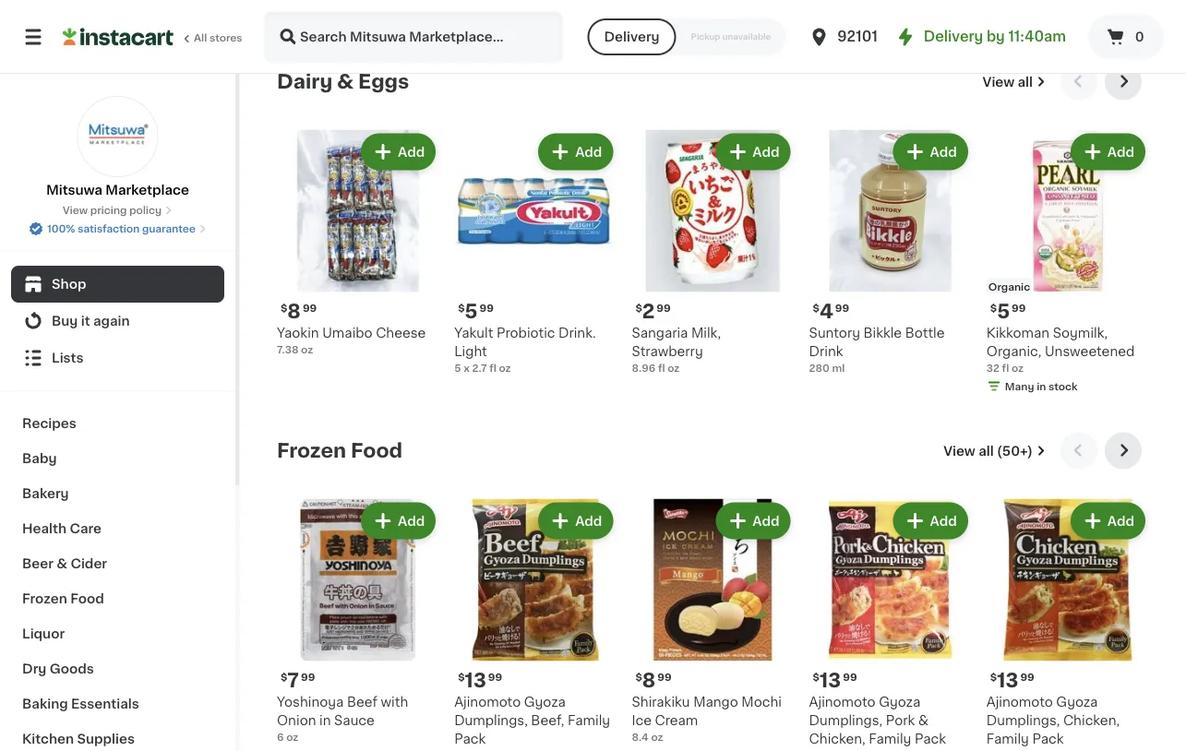 Task type: describe. For each thing, give the bounding box(es) containing it.
view all (50+)
[[944, 445, 1033, 458]]

recipes
[[22, 417, 76, 430]]

1 horizontal spatial food
[[351, 442, 403, 461]]

kitchen supplies
[[22, 733, 135, 746]]

beer & cider link
[[11, 547, 224, 582]]

add for yoshinoya beef with onion in sauce
[[398, 515, 425, 528]]

32
[[987, 364, 1000, 374]]

6
[[277, 733, 284, 743]]

baby link
[[11, 441, 224, 476]]

99 for ajinomoto gyoza dumplings, beef, family pack
[[488, 673, 502, 683]]

shop link
[[11, 266, 224, 303]]

99 for ajinomoto gyoza dumplings, pork & chicken, family pack
[[843, 673, 857, 683]]

kitchen
[[22, 733, 74, 746]]

add for shirakiku mango mochi ice cream
[[753, 515, 780, 528]]

add for ajinomoto gyoza dumplings, beef, family pack
[[575, 515, 602, 528]]

2
[[642, 303, 655, 322]]

kikkoman
[[987, 327, 1050, 340]]

light
[[455, 346, 487, 359]]

add for ajinomoto gyoza dumplings, chicken, family pack
[[1108, 515, 1135, 528]]

$ for yoshinoya beef with onion in sauce
[[281, 673, 287, 683]]

it
[[81, 315, 90, 328]]

many inside button
[[473, 7, 502, 17]]

care
[[70, 523, 102, 536]]

0 button
[[1089, 15, 1164, 59]]

beer & cider
[[22, 558, 107, 571]]

view all (50+) link
[[944, 442, 1046, 461]]

dry goods
[[22, 663, 94, 676]]

fl inside kikkoman soymilk, organic, unsweetened 32 fl oz
[[1002, 364, 1010, 374]]

add button for ajinomoto gyoza dumplings, beef, family pack
[[540, 505, 612, 538]]

$ 4 99
[[813, 303, 850, 322]]

health
[[22, 523, 66, 536]]

delivery for delivery
[[604, 30, 660, 43]]

0 horizontal spatial many in stock
[[295, 25, 368, 36]]

8.96
[[632, 364, 656, 374]]

oz inside yaokin umaibo cheese 7.38 oz
[[301, 345, 313, 355]]

cider
[[71, 558, 107, 571]]

0 vertical spatial frozen food link
[[277, 441, 403, 463]]

health care link
[[11, 512, 224, 547]]

add button for sangaria milk, strawberry
[[718, 136, 789, 169]]

guarantee
[[142, 224, 196, 234]]

& for eggs
[[337, 73, 354, 92]]

99 for sangaria milk, strawberry
[[657, 304, 671, 314]]

ajinomoto gyoza dumplings, pork & chicken, family pack
[[809, 696, 946, 746]]

delivery by 11:40am
[[924, 30, 1067, 43]]

13 for ajinomoto gyoza dumplings, pork & chicken, family pack
[[820, 672, 841, 691]]

shirakiku mango mochi ice cream 8.4 oz
[[632, 696, 782, 743]]

$ for yakult probiotic drink. light
[[458, 304, 465, 314]]

all for 5
[[1018, 76, 1033, 89]]

ajinomoto for ajinomoto gyoza dumplings, chicken, family pack
[[987, 696, 1053, 709]]

$ for sangaria milk, strawberry
[[636, 304, 642, 314]]

$ 7 99
[[281, 672, 315, 691]]

baby
[[22, 452, 57, 465]]

yoshinoya beef with onion in sauce 6 oz
[[277, 696, 408, 743]]

add for suntory bikkle bottle drink
[[930, 146, 957, 159]]

13 for ajinomoto gyoza dumplings, chicken, family pack
[[997, 672, 1019, 691]]

99 for ajinomoto gyoza dumplings, chicken, family pack
[[1021, 673, 1035, 683]]

mitsuwa
[[46, 184, 102, 197]]

$ for kikkoman soymilk, organic, unsweetened
[[991, 304, 997, 314]]

99 for suntory bikkle bottle drink
[[836, 304, 850, 314]]

dairy
[[277, 73, 333, 92]]

mitsuwa marketplace
[[46, 184, 189, 197]]

cream
[[655, 715, 698, 728]]

& for cider
[[57, 558, 67, 571]]

buy it again
[[52, 315, 130, 328]]

view all link
[[983, 73, 1046, 91]]

fl inside yakult probiotic drink. light 5 x 2.7 fl oz
[[490, 364, 497, 374]]

many inside item carousel region
[[1005, 382, 1035, 392]]

fl inside sangaria milk, strawberry 8.96 fl oz
[[658, 364, 665, 374]]

with
[[381, 696, 408, 709]]

stock inside item carousel region
[[1049, 382, 1078, 392]]

bakery
[[22, 488, 69, 500]]

liquor
[[22, 628, 65, 641]]

92101 button
[[808, 11, 919, 63]]

drink
[[809, 346, 843, 359]]

product group containing 4
[[809, 130, 972, 376]]

mitsuwa marketplace link
[[46, 96, 189, 199]]

add button for ajinomoto gyoza dumplings, chicken, family pack
[[1073, 505, 1144, 538]]

1 vertical spatial frozen food link
[[11, 582, 224, 617]]

about 0.29 lb / package
[[277, 7, 399, 17]]

100% satisfaction guarantee
[[47, 224, 196, 234]]

99 for yakult probiotic drink. light
[[480, 304, 494, 314]]

11:40am
[[1009, 30, 1067, 43]]

oz inside the yoshinoya beef with onion in sauce 6 oz
[[286, 733, 299, 743]]

delivery button
[[588, 18, 677, 55]]

0.29
[[311, 7, 334, 17]]

0 horizontal spatial many
[[295, 25, 325, 36]]

gyoza for chicken,
[[1057, 696, 1098, 709]]

item carousel region containing dairy & eggs
[[277, 64, 1150, 418]]

yaokin
[[277, 327, 319, 340]]

/
[[348, 7, 352, 17]]

pork
[[886, 715, 915, 728]]

dairy & eggs link
[[277, 71, 409, 93]]

$ 13 99 for ajinomoto gyoza dumplings, beef, family pack
[[458, 672, 502, 691]]

oz inside yakult probiotic drink. light 5 x 2.7 fl oz
[[499, 364, 511, 374]]

dumplings, for pork
[[809, 715, 883, 728]]

8.4
[[632, 733, 649, 743]]

pack for ajinomoto gyoza dumplings, chicken, family pack
[[1033, 733, 1064, 746]]

99 for shirakiku mango mochi ice cream
[[658, 673, 672, 683]]

dry
[[22, 663, 46, 676]]

supplies
[[77, 733, 135, 746]]

bottle
[[906, 327, 945, 340]]

in inside the yoshinoya beef with onion in sauce 6 oz
[[320, 715, 331, 728]]

umaibo
[[322, 327, 373, 340]]

$ for ajinomoto gyoza dumplings, pork & chicken, family pack
[[813, 673, 820, 683]]

organic,
[[987, 346, 1042, 359]]

suntory bikkle bottle drink 280 ml
[[809, 327, 945, 374]]

mango
[[694, 696, 739, 709]]

0
[[1136, 30, 1145, 43]]

package
[[355, 7, 399, 17]]

view all
[[983, 76, 1033, 89]]

1 vertical spatial frozen
[[22, 593, 67, 606]]

oz inside "shirakiku mango mochi ice cream 8.4 oz"
[[651, 733, 664, 743]]

yaokin umaibo cheese 7.38 oz
[[277, 327, 426, 355]]

pricing
[[90, 205, 127, 216]]

family for ajinomoto gyoza dumplings, chicken, family pack
[[987, 733, 1029, 746]]

ajinomoto gyoza dumplings, beef, family pack
[[455, 696, 610, 746]]

$ 13 99 for ajinomoto gyoza dumplings, pork & chicken, family pack
[[813, 672, 857, 691]]

5 for kikkoman soymilk, organic, unsweetened
[[997, 303, 1010, 322]]

shirakiku
[[632, 696, 690, 709]]

5 for yakult probiotic drink. light
[[465, 303, 478, 322]]

& inside ajinomoto gyoza dumplings, pork & chicken, family pack
[[919, 715, 929, 728]]

ml
[[832, 364, 845, 374]]

8 for yaokin umaibo cheese
[[287, 303, 301, 322]]

sangaria
[[632, 327, 688, 340]]

8 for shirakiku mango mochi ice cream
[[642, 672, 656, 691]]

beef
[[347, 696, 378, 709]]

99 for yoshinoya beef with onion in sauce
[[301, 673, 315, 683]]

stores
[[210, 33, 243, 43]]

add button for kikkoman soymilk, organic, unsweetened
[[1073, 136, 1144, 169]]

ice
[[632, 715, 652, 728]]



Task type: vqa. For each thing, say whether or not it's contained in the screenshot.
"sprinkle"
no



Task type: locate. For each thing, give the bounding box(es) containing it.
$ for yaokin umaibo cheese
[[281, 304, 287, 314]]

0 horizontal spatial pack
[[455, 733, 486, 746]]

0 horizontal spatial $ 13 99
[[458, 672, 502, 691]]

1 horizontal spatial frozen food
[[277, 442, 403, 461]]

delivery
[[924, 30, 984, 43], [604, 30, 660, 43]]

$ up suntory
[[813, 304, 820, 314]]

1 horizontal spatial frozen
[[277, 442, 346, 461]]

dumplings, inside ajinomoto gyoza dumplings, beef, family pack
[[455, 715, 528, 728]]

$ 5 99 for yakult probiotic drink. light
[[458, 303, 494, 322]]

lists link
[[11, 340, 224, 377]]

99 right 2 on the right top of the page
[[657, 304, 671, 314]]

$ 8 99 for yaokin
[[281, 303, 317, 322]]

& right pork on the bottom right
[[919, 715, 929, 728]]

2 vertical spatial view
[[944, 445, 976, 458]]

$ for ajinomoto gyoza dumplings, chicken, family pack
[[991, 673, 997, 683]]

pack inside ajinomoto gyoza dumplings, pork & chicken, family pack
[[915, 733, 946, 746]]

$ 8 99 up "shirakiku" at the right of the page
[[636, 672, 672, 691]]

all stores
[[194, 33, 243, 43]]

in inside many in stock button
[[505, 7, 514, 17]]

delivery inside delivery by 11:40am link
[[924, 30, 984, 43]]

5 left x
[[455, 364, 461, 374]]

1 dumplings, from the left
[[455, 715, 528, 728]]

1 vertical spatial many in stock
[[295, 25, 368, 36]]

$ for shirakiku mango mochi ice cream
[[636, 673, 642, 683]]

$ for ajinomoto gyoza dumplings, beef, family pack
[[458, 673, 465, 683]]

0 vertical spatial chicken,
[[1064, 715, 1120, 728]]

suntory
[[809, 327, 861, 340]]

0 vertical spatial frozen food
[[277, 442, 403, 461]]

yakult
[[455, 327, 493, 340]]

pack for ajinomoto gyoza dumplings, beef, family pack
[[455, 733, 486, 746]]

$ down organic
[[991, 304, 997, 314]]

all
[[1018, 76, 1033, 89], [979, 445, 994, 458]]

7
[[287, 672, 299, 691]]

2 item carousel region from the top
[[277, 433, 1150, 752]]

$ 2 99
[[636, 303, 671, 322]]

0 vertical spatial many in stock
[[473, 7, 546, 17]]

99 inside $ 7 99
[[301, 673, 315, 683]]

2 vertical spatial many in stock
[[1005, 382, 1078, 392]]

beef,
[[531, 715, 565, 728]]

0 horizontal spatial family
[[568, 715, 610, 728]]

1 ajinomoto from the left
[[455, 696, 521, 709]]

0 vertical spatial stock
[[517, 7, 546, 17]]

5 down organic
[[997, 303, 1010, 322]]

delivery for delivery by 11:40am
[[924, 30, 984, 43]]

None search field
[[264, 11, 564, 63]]

in
[[505, 7, 514, 17], [327, 25, 337, 36], [1037, 382, 1047, 392], [320, 715, 331, 728]]

1 vertical spatial view
[[63, 205, 88, 216]]

0 horizontal spatial frozen food
[[22, 593, 104, 606]]

oz inside sangaria milk, strawberry 8.96 fl oz
[[668, 364, 680, 374]]

1 horizontal spatial $ 8 99
[[636, 672, 672, 691]]

add for kikkoman soymilk, organic, unsweetened
[[1108, 146, 1135, 159]]

2 horizontal spatial gyoza
[[1057, 696, 1098, 709]]

baking
[[22, 698, 68, 711]]

mochi
[[742, 696, 782, 709]]

buy it again link
[[11, 303, 224, 340]]

2 horizontal spatial dumplings,
[[987, 715, 1060, 728]]

add for yaokin umaibo cheese
[[398, 146, 425, 159]]

ajinomoto for ajinomoto gyoza dumplings, pork & chicken, family pack
[[809, 696, 876, 709]]

0 vertical spatial $ 8 99
[[281, 303, 317, 322]]

100%
[[47, 224, 75, 234]]

1 horizontal spatial 5
[[465, 303, 478, 322]]

0 horizontal spatial $ 5 99
[[458, 303, 494, 322]]

all for 13
[[979, 445, 994, 458]]

family
[[568, 715, 610, 728], [869, 733, 912, 746], [987, 733, 1029, 746]]

$ 5 99 for kikkoman soymilk, organic, unsweetened
[[991, 303, 1026, 322]]

1 horizontal spatial 8
[[642, 672, 656, 691]]

& left eggs
[[337, 73, 354, 92]]

chicken, inside the 'ajinomoto gyoza dumplings, chicken, family pack'
[[1064, 715, 1120, 728]]

3 $ 13 99 from the left
[[991, 672, 1035, 691]]

beer
[[22, 558, 54, 571]]

0 horizontal spatial 5
[[455, 364, 461, 374]]

1 vertical spatial all
[[979, 445, 994, 458]]

13 up ajinomoto gyoza dumplings, pork & chicken, family pack
[[820, 672, 841, 691]]

99 up yaokin
[[303, 304, 317, 314]]

stock inside button
[[517, 7, 546, 17]]

onion
[[277, 715, 316, 728]]

2 horizontal spatial fl
[[1002, 364, 1010, 374]]

cheese
[[376, 327, 426, 340]]

kitchen supplies link
[[11, 722, 224, 752]]

1 vertical spatial &
[[57, 558, 67, 571]]

oz inside kikkoman soymilk, organic, unsweetened 32 fl oz
[[1012, 364, 1024, 374]]

4
[[820, 303, 834, 322]]

99 for yaokin umaibo cheese
[[303, 304, 317, 314]]

1 $ 5 99 from the left
[[458, 303, 494, 322]]

0 vertical spatial many
[[473, 7, 502, 17]]

0 horizontal spatial $ 8 99
[[281, 303, 317, 322]]

item carousel region containing frozen food
[[277, 433, 1150, 752]]

0 vertical spatial 8
[[287, 303, 301, 322]]

$ up yaokin
[[281, 304, 287, 314]]

99 right 4
[[836, 304, 850, 314]]

2 horizontal spatial stock
[[1049, 382, 1078, 392]]

0 horizontal spatial 13
[[465, 672, 487, 691]]

1 $ 13 99 from the left
[[458, 672, 502, 691]]

view for frozen food
[[944, 445, 976, 458]]

99 up the 'ajinomoto gyoza dumplings, chicken, family pack'
[[1021, 673, 1035, 683]]

1 horizontal spatial 13
[[820, 672, 841, 691]]

again
[[93, 315, 130, 328]]

1 vertical spatial $ 8 99
[[636, 672, 672, 691]]

ajinomoto
[[455, 696, 521, 709], [809, 696, 876, 709], [987, 696, 1053, 709]]

0 horizontal spatial gyoza
[[524, 696, 566, 709]]

3 ajinomoto from the left
[[987, 696, 1053, 709]]

3 pack from the left
[[1033, 733, 1064, 746]]

bikkle
[[864, 327, 902, 340]]

1 gyoza from the left
[[524, 696, 566, 709]]

$ 5 99 up kikkoman
[[991, 303, 1026, 322]]

goods
[[50, 663, 94, 676]]

$ inside $ 7 99
[[281, 673, 287, 683]]

2 horizontal spatial ajinomoto
[[987, 696, 1053, 709]]

1 horizontal spatial view
[[944, 445, 976, 458]]

dairy & eggs
[[277, 73, 409, 92]]

family for ajinomoto gyoza dumplings, beef, family pack
[[568, 715, 610, 728]]

0 horizontal spatial chicken,
[[809, 733, 866, 746]]

by
[[987, 30, 1005, 43]]

2 fl from the left
[[490, 364, 497, 374]]

1 fl from the left
[[658, 364, 665, 374]]

baking essentials
[[22, 698, 139, 711]]

1 vertical spatial item carousel region
[[277, 433, 1150, 752]]

product group containing 7
[[277, 500, 440, 745]]

ajinomoto inside ajinomoto gyoza dumplings, pork & chicken, family pack
[[809, 696, 876, 709]]

5
[[465, 303, 478, 322], [997, 303, 1010, 322], [455, 364, 461, 374]]

chicken, inside ajinomoto gyoza dumplings, pork & chicken, family pack
[[809, 733, 866, 746]]

2 gyoza from the left
[[879, 696, 921, 709]]

oz right 8.4
[[651, 733, 664, 743]]

$ 5 99 up yakult on the top of page
[[458, 303, 494, 322]]

13 up ajinomoto gyoza dumplings, beef, family pack
[[465, 672, 487, 691]]

92101
[[838, 30, 878, 43]]

Search field
[[266, 13, 562, 61]]

& right beer
[[57, 558, 67, 571]]

0 vertical spatial view
[[983, 76, 1015, 89]]

1 horizontal spatial ajinomoto
[[809, 696, 876, 709]]

$ inside $ 2 99
[[636, 304, 642, 314]]

99 up yakult on the top of page
[[480, 304, 494, 314]]

drink.
[[559, 327, 596, 340]]

add button for shirakiku mango mochi ice cream
[[718, 505, 789, 538]]

1 horizontal spatial $ 13 99
[[813, 672, 857, 691]]

marketplace
[[106, 184, 189, 197]]

0 horizontal spatial ajinomoto
[[455, 696, 521, 709]]

ajinomoto for ajinomoto gyoza dumplings, beef, family pack
[[455, 696, 521, 709]]

1 vertical spatial frozen food
[[22, 593, 104, 606]]

1 horizontal spatial all
[[1018, 76, 1033, 89]]

1 13 from the left
[[465, 672, 487, 691]]

3 13 from the left
[[997, 672, 1019, 691]]

2 horizontal spatial family
[[987, 733, 1029, 746]]

buy
[[52, 315, 78, 328]]

99 up "shirakiku" at the right of the page
[[658, 673, 672, 683]]

add button for suntory bikkle bottle drink
[[895, 136, 967, 169]]

1 horizontal spatial pack
[[915, 733, 946, 746]]

1 horizontal spatial &
[[337, 73, 354, 92]]

1 horizontal spatial chicken,
[[1064, 715, 1120, 728]]

frozen food link
[[277, 441, 403, 463], [11, 582, 224, 617]]

service type group
[[588, 18, 786, 55]]

0 horizontal spatial food
[[70, 593, 104, 606]]

0 horizontal spatial frozen
[[22, 593, 67, 606]]

99 right 7
[[301, 673, 315, 683]]

3 fl from the left
[[1002, 364, 1010, 374]]

0 vertical spatial frozen
[[277, 442, 346, 461]]

1 vertical spatial chicken,
[[809, 733, 866, 746]]

$ 13 99 for ajinomoto gyoza dumplings, chicken, family pack
[[991, 672, 1035, 691]]

5 inside yakult probiotic drink. light 5 x 2.7 fl oz
[[455, 364, 461, 374]]

gyoza inside the 'ajinomoto gyoza dumplings, chicken, family pack'
[[1057, 696, 1098, 709]]

view left (50+)
[[944, 445, 976, 458]]

many in stock inside item carousel region
[[1005, 382, 1078, 392]]

fl down strawberry
[[658, 364, 665, 374]]

dumplings, for beef,
[[455, 715, 528, 728]]

gyoza inside ajinomoto gyoza dumplings, pork & chicken, family pack
[[879, 696, 921, 709]]

7.38
[[277, 345, 299, 355]]

13 for ajinomoto gyoza dumplings, beef, family pack
[[465, 672, 487, 691]]

2 horizontal spatial 5
[[997, 303, 1010, 322]]

8
[[287, 303, 301, 322], [642, 672, 656, 691]]

3 gyoza from the left
[[1057, 696, 1098, 709]]

many in stock button
[[455, 0, 617, 23]]

2 horizontal spatial $ 13 99
[[991, 672, 1035, 691]]

99 up ajinomoto gyoza dumplings, pork & chicken, family pack
[[843, 673, 857, 683]]

1 horizontal spatial dumplings,
[[809, 715, 883, 728]]

2 ajinomoto from the left
[[809, 696, 876, 709]]

add button for yoshinoya beef with onion in sauce
[[363, 505, 434, 538]]

0 horizontal spatial 8
[[287, 303, 301, 322]]

0 vertical spatial all
[[1018, 76, 1033, 89]]

view down mitsuwa
[[63, 205, 88, 216]]

dumplings, inside ajinomoto gyoza dumplings, pork & chicken, family pack
[[809, 715, 883, 728]]

0 vertical spatial item carousel region
[[277, 64, 1150, 418]]

0 vertical spatial &
[[337, 73, 354, 92]]

delivery inside delivery button
[[604, 30, 660, 43]]

0 vertical spatial food
[[351, 442, 403, 461]]

add button for yaokin umaibo cheese
[[363, 136, 434, 169]]

ajinomoto inside ajinomoto gyoza dumplings, beef, family pack
[[455, 696, 521, 709]]

0 horizontal spatial dumplings,
[[455, 715, 528, 728]]

organic
[[989, 282, 1031, 292]]

0 horizontal spatial view
[[63, 205, 88, 216]]

view pricing policy
[[63, 205, 162, 216]]

ajinomoto inside the 'ajinomoto gyoza dumplings, chicken, family pack'
[[987, 696, 1053, 709]]

oz down strawberry
[[668, 364, 680, 374]]

policy
[[129, 205, 162, 216]]

99 inside $ 2 99
[[657, 304, 671, 314]]

shop
[[52, 278, 86, 291]]

1 horizontal spatial many
[[473, 7, 502, 17]]

3 dumplings, from the left
[[987, 715, 1060, 728]]

1 vertical spatial stock
[[339, 25, 368, 36]]

family inside the 'ajinomoto gyoza dumplings, chicken, family pack'
[[987, 733, 1029, 746]]

oz down organic,
[[1012, 364, 1024, 374]]

product group containing 2
[[632, 130, 795, 376]]

add button for yakult probiotic drink. light
[[540, 136, 612, 169]]

kikkoman soymilk, organic, unsweetened 32 fl oz
[[987, 327, 1135, 374]]

gyoza for pork
[[879, 696, 921, 709]]

2 pack from the left
[[915, 733, 946, 746]]

product group
[[277, 130, 440, 358], [455, 130, 617, 376], [632, 130, 795, 376], [809, 130, 972, 376], [987, 130, 1150, 398], [277, 500, 440, 745], [455, 500, 617, 752], [632, 500, 795, 745], [809, 500, 972, 752], [987, 500, 1150, 752]]

bakery link
[[11, 476, 224, 512]]

family inside ajinomoto gyoza dumplings, beef, family pack
[[568, 715, 610, 728]]

$ 13 99
[[458, 672, 502, 691], [813, 672, 857, 691], [991, 672, 1035, 691]]

1 item carousel region from the top
[[277, 64, 1150, 418]]

2 horizontal spatial view
[[983, 76, 1015, 89]]

$ 13 99 up the 'ajinomoto gyoza dumplings, chicken, family pack'
[[991, 672, 1035, 691]]

chicken,
[[1064, 715, 1120, 728], [809, 733, 866, 746]]

yakult probiotic drink. light 5 x 2.7 fl oz
[[455, 327, 596, 374]]

5 up yakult on the top of page
[[465, 303, 478, 322]]

soymilk,
[[1053, 327, 1108, 340]]

2 horizontal spatial pack
[[1033, 733, 1064, 746]]

1 horizontal spatial family
[[869, 733, 912, 746]]

1 horizontal spatial fl
[[658, 364, 665, 374]]

280
[[809, 364, 830, 374]]

oz down yaokin
[[301, 345, 313, 355]]

family inside ajinomoto gyoza dumplings, pork & chicken, family pack
[[869, 733, 912, 746]]

oz right 6 on the bottom left of the page
[[286, 733, 299, 743]]

dumplings, inside the 'ajinomoto gyoza dumplings, chicken, family pack'
[[987, 715, 1060, 728]]

about
[[277, 7, 308, 17]]

13 up the 'ajinomoto gyoza dumplings, chicken, family pack'
[[997, 672, 1019, 691]]

fl right 2.7
[[490, 364, 497, 374]]

$ up 'sangaria'
[[636, 304, 642, 314]]

gyoza inside ajinomoto gyoza dumplings, beef, family pack
[[524, 696, 566, 709]]

1 horizontal spatial gyoza
[[879, 696, 921, 709]]

gyoza
[[524, 696, 566, 709], [879, 696, 921, 709], [1057, 696, 1098, 709]]

add for ajinomoto gyoza dumplings, pork & chicken, family pack
[[930, 515, 957, 528]]

$ 13 99 up ajinomoto gyoza dumplings, beef, family pack
[[458, 672, 502, 691]]

1 horizontal spatial many in stock
[[473, 7, 546, 17]]

$ 8 99 up yaokin
[[281, 303, 317, 322]]

1 vertical spatial many
[[295, 25, 325, 36]]

gyoza for beef,
[[524, 696, 566, 709]]

mitsuwa marketplace logo image
[[77, 96, 158, 177]]

1 horizontal spatial $ 5 99
[[991, 303, 1026, 322]]

all left (50+)
[[979, 445, 994, 458]]

$ 13 99 up ajinomoto gyoza dumplings, pork & chicken, family pack
[[813, 672, 857, 691]]

add for sangaria milk, strawberry
[[753, 146, 780, 159]]

1 pack from the left
[[455, 733, 486, 746]]

2 horizontal spatial many
[[1005, 382, 1035, 392]]

2 vertical spatial &
[[919, 715, 929, 728]]

2 $ 5 99 from the left
[[991, 303, 1026, 322]]

lists
[[52, 352, 84, 365]]

recipes link
[[11, 406, 224, 441]]

all down 11:40am on the top right of page
[[1018, 76, 1033, 89]]

99 for kikkoman soymilk, organic, unsweetened
[[1012, 304, 1026, 314]]

1 vertical spatial food
[[70, 593, 104, 606]]

pack inside ajinomoto gyoza dumplings, beef, family pack
[[455, 733, 486, 746]]

item carousel region
[[277, 64, 1150, 418], [277, 433, 1150, 752]]

2 dumplings, from the left
[[809, 715, 883, 728]]

dumplings, for chicken,
[[987, 715, 1060, 728]]

pack inside the 'ajinomoto gyoza dumplings, chicken, family pack'
[[1033, 733, 1064, 746]]

eggs
[[358, 73, 409, 92]]

99 up ajinomoto gyoza dumplings, beef, family pack
[[488, 673, 502, 683]]

2.7
[[472, 364, 487, 374]]

1 horizontal spatial stock
[[517, 7, 546, 17]]

$ 8 99 for shirakiku
[[636, 672, 672, 691]]

view
[[983, 76, 1015, 89], [63, 205, 88, 216], [944, 445, 976, 458]]

2 13 from the left
[[820, 672, 841, 691]]

1 vertical spatial 8
[[642, 672, 656, 691]]

$ for suntory bikkle bottle drink
[[813, 304, 820, 314]]

8 up yaokin
[[287, 303, 301, 322]]

1 horizontal spatial frozen food link
[[277, 441, 403, 463]]

2 vertical spatial stock
[[1049, 382, 1078, 392]]

0 horizontal spatial delivery
[[604, 30, 660, 43]]

2 $ 13 99 from the left
[[813, 672, 857, 691]]

0 horizontal spatial fl
[[490, 364, 497, 374]]

0 horizontal spatial &
[[57, 558, 67, 571]]

13
[[465, 672, 487, 691], [820, 672, 841, 691], [997, 672, 1019, 691]]

2 horizontal spatial &
[[919, 715, 929, 728]]

fl right 32
[[1002, 364, 1010, 374]]

(50+)
[[997, 445, 1033, 458]]

$ up the yoshinoya
[[281, 673, 287, 683]]

$ up ajinomoto gyoza dumplings, pork & chicken, family pack
[[813, 673, 820, 683]]

99 inside $ 4 99
[[836, 304, 850, 314]]

2 horizontal spatial 13
[[997, 672, 1019, 691]]

$ up the 'ajinomoto gyoza dumplings, chicken, family pack'
[[991, 673, 997, 683]]

0 horizontal spatial all
[[979, 445, 994, 458]]

99 down organic
[[1012, 304, 1026, 314]]

instacart logo image
[[63, 26, 174, 48]]

satisfaction
[[78, 224, 140, 234]]

$ inside $ 4 99
[[813, 304, 820, 314]]

$
[[281, 304, 287, 314], [636, 304, 642, 314], [458, 304, 465, 314], [813, 304, 820, 314], [991, 304, 997, 314], [281, 673, 287, 683], [636, 673, 642, 683], [458, 673, 465, 683], [813, 673, 820, 683], [991, 673, 997, 683]]

oz right 2.7
[[499, 364, 511, 374]]

all
[[194, 33, 207, 43]]

x
[[464, 364, 470, 374]]

strawberry
[[632, 346, 703, 359]]

view down by
[[983, 76, 1015, 89]]

unsweetened
[[1045, 346, 1135, 359]]

2 vertical spatial many
[[1005, 382, 1035, 392]]

delivery by 11:40am link
[[895, 26, 1067, 48]]

$ up yakult on the top of page
[[458, 304, 465, 314]]

frozen food
[[277, 442, 403, 461], [22, 593, 104, 606]]

$ up ajinomoto gyoza dumplings, beef, family pack
[[458, 673, 465, 683]]

stock
[[517, 7, 546, 17], [339, 25, 368, 36], [1049, 382, 1078, 392]]

milk,
[[692, 327, 721, 340]]

0 horizontal spatial frozen food link
[[11, 582, 224, 617]]

$ up "shirakiku" at the right of the page
[[636, 673, 642, 683]]

many in stock inside button
[[473, 7, 546, 17]]

0 horizontal spatial stock
[[339, 25, 368, 36]]

8 up "shirakiku" at the right of the page
[[642, 672, 656, 691]]

add for yakult probiotic drink. light
[[575, 146, 602, 159]]

view for dairy & eggs
[[983, 76, 1015, 89]]

2 horizontal spatial many in stock
[[1005, 382, 1078, 392]]

1 horizontal spatial delivery
[[924, 30, 984, 43]]

add button for ajinomoto gyoza dumplings, pork & chicken, family pack
[[895, 505, 967, 538]]



